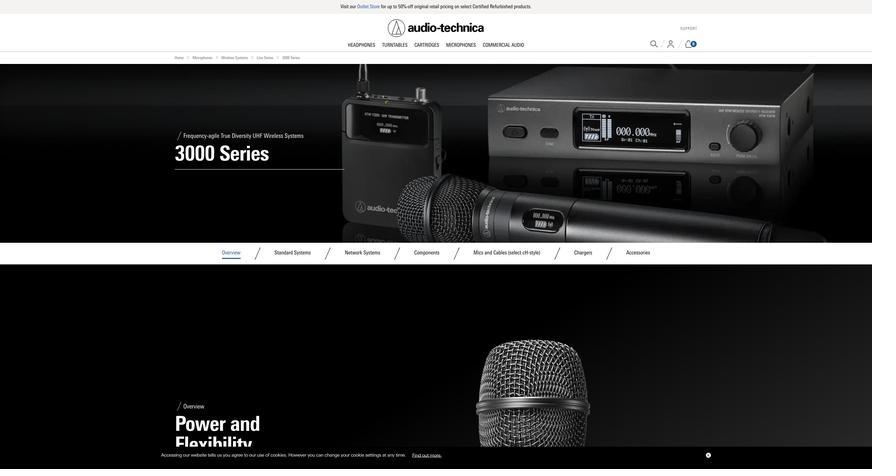 Task type: locate. For each thing, give the bounding box(es) containing it.
3000 series
[[282, 55, 300, 60], [175, 141, 269, 166]]

1 vertical spatial 3000 series
[[175, 141, 269, 166]]

wireless right "uhf"
[[264, 132, 283, 140]]

3000 series image
[[0, 64, 872, 243]]

systems inside "link"
[[235, 55, 248, 60]]

uhf
[[253, 132, 262, 140]]

can
[[316, 452, 324, 458]]

1 horizontal spatial and
[[485, 249, 492, 256]]

flexibility
[[175, 432, 252, 457]]

components link
[[414, 249, 440, 259]]

1 vertical spatial wireless
[[264, 132, 283, 140]]

find out more. link
[[407, 450, 447, 460]]

and inside power and flexibility
[[230, 411, 260, 436]]

3000 series down true
[[175, 141, 269, 166]]

0 vertical spatial wireless
[[221, 55, 234, 60]]

1 horizontal spatial you
[[308, 452, 315, 458]]

1 horizontal spatial microphones link
[[443, 42, 480, 49]]

1 vertical spatial to
[[244, 452, 248, 458]]

50%-
[[398, 3, 408, 10]]

3000 right line series
[[282, 55, 290, 60]]

your
[[341, 452, 350, 458]]

systems for standard
[[294, 249, 311, 256]]

more.
[[430, 452, 442, 458]]

0 vertical spatial 3000
[[282, 55, 290, 60]]

and for flexibility
[[230, 411, 260, 436]]

0 horizontal spatial you
[[223, 452, 230, 458]]

2 breadcrumbs image from the left
[[215, 56, 219, 59]]

1 horizontal spatial to
[[393, 3, 397, 10]]

overview
[[222, 249, 241, 256], [183, 403, 204, 410]]

mics and cables (select ch-style) link
[[474, 249, 540, 259]]

and up agree
[[230, 411, 260, 436]]

turntables link
[[379, 42, 411, 49]]

commercial audio link
[[480, 42, 528, 49]]

home
[[175, 55, 184, 60]]

divider line image
[[660, 40, 665, 48], [678, 40, 682, 48], [391, 248, 403, 260], [451, 248, 463, 260]]

to right up
[[393, 3, 397, 10]]

you left can
[[308, 452, 315, 458]]

on
[[455, 3, 459, 10]]

0 vertical spatial microphones
[[446, 42, 476, 48]]

style)
[[530, 249, 540, 256]]

you right us
[[223, 452, 230, 458]]

divider line image left components link
[[391, 248, 403, 260]]

support
[[681, 26, 698, 31]]

turntables
[[382, 42, 408, 48]]

systems for network
[[364, 249, 380, 256]]

microphones link down store logo
[[443, 42, 480, 49]]

wireless inside "link"
[[221, 55, 234, 60]]

1 vertical spatial and
[[230, 411, 260, 436]]

basket image
[[685, 40, 693, 48]]

home link
[[175, 55, 184, 61]]

2 horizontal spatial our
[[350, 3, 356, 10]]

our for visit
[[350, 3, 356, 10]]

systems inside "link"
[[364, 249, 380, 256]]

3 breadcrumbs image from the left
[[276, 56, 280, 59]]

breadcrumbs image right the home
[[186, 56, 190, 59]]

1 horizontal spatial 3000
[[282, 55, 290, 60]]

website
[[191, 452, 207, 458]]

divider line image
[[175, 132, 183, 140], [252, 248, 264, 260], [322, 248, 334, 260], [552, 248, 564, 260], [603, 248, 616, 260]]

breadcrumbs image for wireless systems
[[215, 56, 219, 59]]

and right mics
[[485, 249, 492, 256]]

overview link
[[222, 249, 241, 259]]

series
[[264, 55, 273, 60], [291, 55, 300, 60], [220, 141, 269, 166]]

off
[[408, 3, 413, 10]]

1 vertical spatial 3000
[[175, 141, 215, 166]]

our
[[350, 3, 356, 10], [183, 452, 190, 458], [249, 452, 256, 458]]

0 vertical spatial and
[[485, 249, 492, 256]]

our for accessing
[[183, 452, 190, 458]]

0 vertical spatial overview
[[222, 249, 241, 256]]

products.
[[514, 3, 532, 10]]

0 vertical spatial 3000 series
[[282, 55, 300, 60]]

network systems link
[[345, 249, 380, 259]]

cookie
[[351, 452, 364, 458]]

systems
[[235, 55, 248, 60], [285, 132, 304, 140], [294, 249, 311, 256], [364, 249, 380, 256]]

1 vertical spatial microphones link
[[193, 55, 212, 61]]

to
[[393, 3, 397, 10], [244, 452, 248, 458]]

refurbished
[[490, 3, 513, 10]]

0 horizontal spatial microphones
[[193, 55, 212, 60]]

divider line image left "basket" image
[[678, 40, 682, 48]]

time.
[[396, 452, 406, 458]]

and
[[485, 249, 492, 256], [230, 411, 260, 436]]

3000 series right line series
[[282, 55, 300, 60]]

breadcrumbs image right line series
[[276, 56, 280, 59]]

1 horizontal spatial microphones
[[446, 42, 476, 48]]

our right visit
[[350, 3, 356, 10]]

1 you from the left
[[223, 452, 230, 458]]

breadcrumbs image
[[186, 56, 190, 59], [215, 56, 219, 59], [276, 56, 280, 59]]

0
[[693, 42, 695, 46]]

certified
[[473, 3, 489, 10]]

accessories link
[[627, 249, 650, 259]]

at
[[382, 452, 386, 458]]

cartridges
[[415, 42, 439, 48]]

pricing
[[441, 3, 454, 10]]

agree
[[232, 452, 243, 458]]

components
[[414, 249, 440, 256]]

2 horizontal spatial breadcrumbs image
[[276, 56, 280, 59]]

systems for wireless
[[235, 55, 248, 60]]

change
[[325, 452, 340, 458]]

power and flexibility
[[175, 411, 260, 457]]

any
[[387, 452, 395, 458]]

you
[[223, 452, 230, 458], [308, 452, 315, 458]]

microphones
[[446, 42, 476, 48], [193, 55, 212, 60]]

3000
[[282, 55, 290, 60], [175, 141, 215, 166]]

microphones link right "home" link
[[193, 55, 212, 61]]

find
[[412, 452, 421, 458]]

(select
[[508, 249, 521, 256]]

0 vertical spatial to
[[393, 3, 397, 10]]

to right agree
[[244, 452, 248, 458]]

our left website
[[183, 452, 190, 458]]

0 horizontal spatial and
[[230, 411, 260, 436]]

microphones link
[[443, 42, 480, 49], [193, 55, 212, 61]]

our left use
[[249, 452, 256, 458]]

3000 down frequency-
[[175, 141, 215, 166]]

0 horizontal spatial our
[[183, 452, 190, 458]]

1 horizontal spatial breadcrumbs image
[[215, 56, 219, 59]]

1 horizontal spatial 3000 series
[[282, 55, 300, 60]]

commercial audio
[[483, 42, 524, 48]]

microphones down store logo
[[446, 42, 476, 48]]

0 horizontal spatial overview
[[183, 403, 204, 410]]

support link
[[681, 26, 698, 31]]

wireless left breadcrumbs image
[[221, 55, 234, 60]]

breadcrumbs image left wireless systems
[[215, 56, 219, 59]]

0 horizontal spatial wireless
[[221, 55, 234, 60]]

0 horizontal spatial breadcrumbs image
[[186, 56, 190, 59]]

original
[[414, 3, 429, 10]]

true
[[221, 132, 230, 140]]

wireless systems link
[[221, 55, 248, 61]]

retail
[[430, 3, 439, 10]]

commercial
[[483, 42, 510, 48]]

wireless
[[221, 55, 234, 60], [264, 132, 283, 140]]

settings
[[365, 452, 381, 458]]

microphones right the home
[[193, 55, 212, 60]]

store logo image
[[388, 19, 484, 37]]

standard systems link
[[275, 249, 311, 259]]

1 breadcrumbs image from the left
[[186, 56, 190, 59]]



Task type: vqa. For each thing, say whether or not it's contained in the screenshot.
Standard
yes



Task type: describe. For each thing, give the bounding box(es) containing it.
magnifying glass image
[[650, 40, 658, 48]]

series right line series
[[291, 55, 300, 60]]

breadcrumbs image
[[251, 56, 254, 59]]

0 vertical spatial microphones link
[[443, 42, 480, 49]]

outlet store link
[[357, 3, 380, 10]]

select
[[461, 3, 472, 10]]

chargers
[[575, 249, 592, 256]]

cross image
[[707, 454, 710, 457]]

standard
[[275, 249, 293, 256]]

0 horizontal spatial microphones link
[[193, 55, 212, 61]]

ch-
[[523, 249, 530, 256]]

store
[[370, 3, 380, 10]]

line series
[[257, 55, 273, 60]]

agile
[[208, 132, 219, 140]]

us
[[217, 452, 222, 458]]

and for cables
[[485, 249, 492, 256]]

use
[[257, 452, 264, 458]]

network systems
[[345, 249, 380, 256]]

network
[[345, 249, 362, 256]]

audio
[[512, 42, 524, 48]]

chargers link
[[575, 249, 592, 259]]

line
[[257, 55, 263, 60]]

0 horizontal spatial to
[[244, 452, 248, 458]]

headphones
[[348, 42, 375, 48]]

1 horizontal spatial wireless
[[264, 132, 283, 140]]

0 horizontal spatial 3000
[[175, 141, 215, 166]]

series down frequency-agile true diversity uhf wireless systems
[[220, 141, 269, 166]]

accessing our website tells us you agree to our use of cookies. however you can change your cookie settings at any time.
[[161, 452, 407, 458]]

divider line image right 'magnifying glass' image
[[660, 40, 665, 48]]

visit our outlet store for up to 50%-off original retail pricing on select certified refurbished products.
[[341, 3, 532, 10]]

1 vertical spatial microphones
[[193, 55, 212, 60]]

mics and cables (select ch-style)
[[474, 249, 540, 256]]

accessories
[[627, 249, 650, 256]]

series right line
[[264, 55, 273, 60]]

standard systems
[[275, 249, 311, 256]]

of
[[265, 452, 269, 458]]

frequency-agile true diversity uhf wireless systems
[[183, 132, 304, 140]]

1 horizontal spatial our
[[249, 452, 256, 458]]

line series link
[[257, 55, 273, 61]]

outlet
[[357, 3, 369, 10]]

out
[[422, 452, 429, 458]]

cables
[[494, 249, 507, 256]]

wireless systems
[[221, 55, 248, 60]]

headphones link
[[345, 42, 379, 49]]

cartridges link
[[411, 42, 443, 49]]

accessing
[[161, 452, 182, 458]]

cookies.
[[271, 452, 287, 458]]

2 you from the left
[[308, 452, 315, 458]]

1 horizontal spatial overview
[[222, 249, 241, 256]]

up
[[387, 3, 392, 10]]

for
[[381, 3, 386, 10]]

mics
[[474, 249, 484, 256]]

frequency-
[[183, 132, 208, 140]]

0 link
[[685, 40, 698, 48]]

visit
[[341, 3, 349, 10]]

diversity
[[232, 132, 251, 140]]

0 horizontal spatial 3000 series
[[175, 141, 269, 166]]

however
[[288, 452, 306, 458]]

find out more.
[[412, 452, 442, 458]]

tells
[[208, 452, 216, 458]]

divider line image left mics
[[451, 248, 463, 260]]

power
[[175, 411, 226, 436]]

breadcrumbs image for microphones
[[186, 56, 190, 59]]

1 vertical spatial overview
[[183, 403, 204, 410]]



